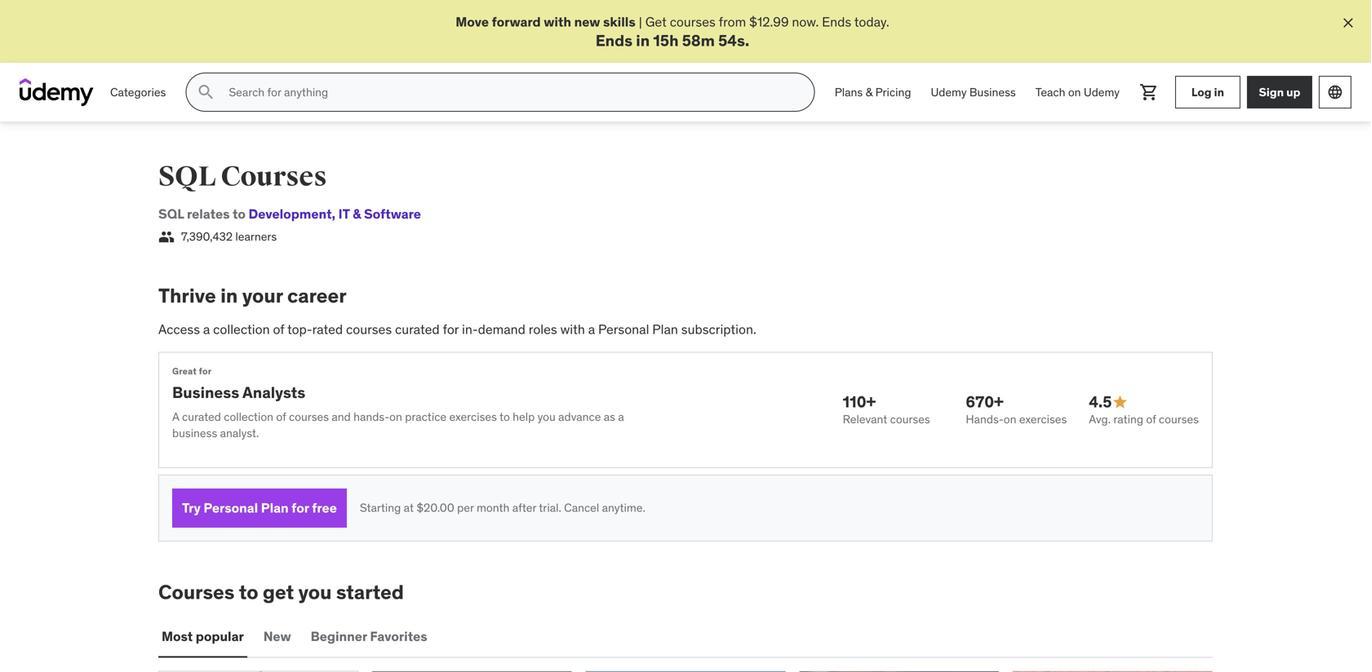 Task type: locate. For each thing, give the bounding box(es) containing it.
great for business analysts a curated collection of courses and hands-on practice exercises to help you advance as a business analyst.
[[172, 366, 625, 441]]

most popular button
[[158, 618, 247, 657]]

curated left in-
[[395, 321, 440, 338]]

anytime.
[[602, 501, 646, 516]]

to left help
[[500, 410, 510, 425]]

you
[[538, 410, 556, 425], [298, 581, 332, 605]]

courses inside 110+ relevant courses
[[891, 412, 931, 427]]

0 horizontal spatial exercises
[[450, 410, 497, 425]]

a right access
[[203, 321, 210, 338]]

0 vertical spatial for
[[443, 321, 459, 338]]

1 vertical spatial with
[[561, 321, 585, 338]]

1 vertical spatial in
[[1215, 85, 1225, 99]]

udemy left shopping cart with 0 items image at the right
[[1084, 85, 1120, 100]]

for right great
[[199, 366, 212, 377]]

small image
[[1113, 394, 1129, 411]]

log in
[[1192, 85, 1225, 99]]

sign up link
[[1248, 76, 1313, 109]]

business analysts link
[[172, 383, 306, 402]]

$20.00
[[417, 501, 455, 516]]

top-
[[287, 321, 312, 338]]

1 horizontal spatial &
[[866, 85, 873, 100]]

curated up business
[[182, 410, 221, 425]]

development link
[[249, 206, 332, 223]]

with right roles
[[561, 321, 585, 338]]

1 vertical spatial collection
[[224, 410, 274, 425]]

Search for anything text field
[[226, 79, 795, 106]]

sign up
[[1260, 85, 1301, 99]]

with inside thrive in your career element
[[561, 321, 585, 338]]

collection down thrive in your career
[[213, 321, 270, 338]]

up
[[1287, 85, 1301, 99]]

0 horizontal spatial &
[[353, 206, 361, 223]]

1 horizontal spatial in
[[636, 31, 650, 50]]

log in link
[[1176, 76, 1241, 109]]

in for thrive in your career
[[221, 284, 238, 308]]

courses inside move forward with new skills | get courses from $12.99 now. ends today. ends in 15h 58m 54s .
[[670, 13, 716, 30]]

for
[[443, 321, 459, 338], [199, 366, 212, 377], [292, 500, 309, 517]]

1 vertical spatial courses
[[158, 581, 235, 605]]

for left in-
[[443, 321, 459, 338]]

plan left free
[[261, 500, 289, 517]]

for left free
[[292, 500, 309, 517]]

on left practice
[[390, 410, 402, 425]]

courses left and
[[289, 410, 329, 425]]

udemy inside teach on udemy link
[[1084, 85, 1120, 100]]

a
[[203, 321, 210, 338], [589, 321, 595, 338], [618, 410, 625, 425]]

7,390,432 learners
[[181, 230, 277, 244]]

personal right try
[[204, 500, 258, 517]]

career
[[287, 284, 347, 308]]

udemy
[[931, 85, 967, 100], [1084, 85, 1120, 100]]

1 udemy from the left
[[931, 85, 967, 100]]

it & software link
[[332, 206, 421, 223]]

1 horizontal spatial plan
[[653, 321, 679, 338]]

courses to get you started
[[158, 581, 404, 605]]

110+
[[843, 392, 876, 412]]

try personal plan for free
[[182, 500, 337, 517]]

of
[[273, 321, 285, 338], [276, 410, 286, 425], [1147, 412, 1157, 427]]

personal right roles
[[599, 321, 650, 338]]

courses
[[670, 13, 716, 30], [346, 321, 392, 338], [289, 410, 329, 425], [891, 412, 931, 427], [1160, 412, 1200, 427]]

at
[[404, 501, 414, 516]]

ends
[[822, 13, 852, 30], [596, 31, 633, 50]]

sql up small image
[[158, 206, 184, 223]]

0 horizontal spatial plan
[[261, 500, 289, 517]]

0 horizontal spatial on
[[390, 410, 402, 425]]

2 horizontal spatial in
[[1215, 85, 1225, 99]]

0 vertical spatial courses
[[221, 160, 327, 194]]

1 sql from the top
[[158, 160, 216, 194]]

0 vertical spatial sql
[[158, 160, 216, 194]]

1 horizontal spatial personal
[[599, 321, 650, 338]]

0 vertical spatial curated
[[395, 321, 440, 338]]

a right as
[[618, 410, 625, 425]]

0 vertical spatial business
[[970, 85, 1016, 100]]

courses up 15h 58m 54s
[[670, 13, 716, 30]]

with
[[544, 13, 572, 30], [561, 321, 585, 338]]

thrive in your career element
[[158, 284, 1214, 542]]

2 horizontal spatial a
[[618, 410, 625, 425]]

1 vertical spatial to
[[500, 410, 510, 425]]

1 horizontal spatial you
[[538, 410, 556, 425]]

1 vertical spatial plan
[[261, 500, 289, 517]]

with left the new at the left top of page
[[544, 13, 572, 30]]

$12.99
[[750, 13, 789, 30]]

0 vertical spatial with
[[544, 13, 572, 30]]

today.
[[855, 13, 890, 30]]

sign
[[1260, 85, 1285, 99]]

1 horizontal spatial on
[[1004, 412, 1017, 427]]

in left your
[[221, 284, 238, 308]]

on right teach
[[1069, 85, 1082, 100]]

a right roles
[[589, 321, 595, 338]]

business
[[172, 426, 217, 441]]

a
[[172, 410, 179, 425]]

sql relates to development it & software
[[158, 206, 421, 223]]

subscription.
[[682, 321, 757, 338]]

0 vertical spatial &
[[866, 85, 873, 100]]

pricing
[[876, 85, 912, 100]]

1 vertical spatial sql
[[158, 206, 184, 223]]

0 vertical spatial you
[[538, 410, 556, 425]]

1 vertical spatial personal
[[204, 500, 258, 517]]

& right it
[[353, 206, 361, 223]]

in right log on the top
[[1215, 85, 1225, 99]]

exercises inside 670+ hands-on exercises
[[1020, 412, 1068, 427]]

advance
[[559, 410, 601, 425]]

to inside great for business analysts a curated collection of courses and hands-on practice exercises to help you advance as a business analyst.
[[500, 410, 510, 425]]

& right the plans
[[866, 85, 873, 100]]

you right help
[[538, 410, 556, 425]]

choose a language image
[[1328, 84, 1344, 101]]

1 horizontal spatial ends
[[822, 13, 852, 30]]

0 horizontal spatial curated
[[182, 410, 221, 425]]

in
[[636, 31, 650, 50], [1215, 85, 1225, 99], [221, 284, 238, 308]]

learners
[[236, 230, 277, 244]]

collection up analyst.
[[224, 410, 274, 425]]

a inside great for business analysts a curated collection of courses and hands-on practice exercises to help you advance as a business analyst.
[[618, 410, 625, 425]]

7,390,432
[[181, 230, 233, 244]]

on down '670+' at the right bottom of the page
[[1004, 412, 1017, 427]]

exercises left avg.
[[1020, 412, 1068, 427]]

0 vertical spatial personal
[[599, 321, 650, 338]]

ends down the 'skills' at the left top
[[596, 31, 633, 50]]

you inside great for business analysts a curated collection of courses and hands-on practice exercises to help you advance as a business analyst.
[[538, 410, 556, 425]]

ends right the now.
[[822, 13, 852, 30]]

sql up relates
[[158, 160, 216, 194]]

1 horizontal spatial udemy
[[1084, 85, 1120, 100]]

to up 7,390,432 learners
[[233, 206, 246, 223]]

in down | at top left
[[636, 31, 650, 50]]

2 horizontal spatial for
[[443, 321, 459, 338]]

you right get
[[298, 581, 332, 605]]

after
[[513, 501, 537, 516]]

2 udemy from the left
[[1084, 85, 1120, 100]]

close image
[[1341, 15, 1357, 31]]

1 vertical spatial curated
[[182, 410, 221, 425]]

0 horizontal spatial udemy
[[931, 85, 967, 100]]

sql for sql relates to development it & software
[[158, 206, 184, 223]]

udemy image
[[20, 79, 94, 106]]

access
[[158, 321, 200, 338]]

courses inside great for business analysts a curated collection of courses and hands-on practice exercises to help you advance as a business analyst.
[[289, 410, 329, 425]]

small image
[[158, 229, 175, 245]]

business
[[970, 85, 1016, 100], [172, 383, 239, 402]]

exercises right practice
[[450, 410, 497, 425]]

business left teach
[[970, 85, 1016, 100]]

it
[[339, 206, 350, 223]]

courses right the 'relevant'
[[891, 412, 931, 427]]

1 vertical spatial for
[[199, 366, 212, 377]]

2 vertical spatial for
[[292, 500, 309, 517]]

courses up sql relates to development it & software
[[221, 160, 327, 194]]

1 vertical spatial business
[[172, 383, 239, 402]]

plan left subscription.
[[653, 321, 679, 338]]

business down great
[[172, 383, 239, 402]]

1 vertical spatial &
[[353, 206, 361, 223]]

exercises
[[450, 410, 497, 425], [1020, 412, 1068, 427]]

0 horizontal spatial you
[[298, 581, 332, 605]]

on
[[1069, 85, 1082, 100], [390, 410, 402, 425], [1004, 412, 1017, 427]]

0 horizontal spatial personal
[[204, 500, 258, 517]]

0 vertical spatial in
[[636, 31, 650, 50]]

0 vertical spatial plan
[[653, 321, 679, 338]]

udemy right the pricing
[[931, 85, 967, 100]]

&
[[866, 85, 873, 100], [353, 206, 361, 223]]

2 sql from the top
[[158, 206, 184, 223]]

business inside great for business analysts a curated collection of courses and hands-on practice exercises to help you advance as a business analyst.
[[172, 383, 239, 402]]

most popular tab panel
[[158, 659, 1214, 673]]

to left get
[[239, 581, 259, 605]]

670+
[[966, 392, 1004, 412]]

0 horizontal spatial in
[[221, 284, 238, 308]]

demand
[[478, 321, 526, 338]]

courses up most popular
[[158, 581, 235, 605]]

move forward with new skills | get courses from $12.99 now. ends today. ends in 15h 58m 54s .
[[456, 13, 890, 50]]

1 horizontal spatial exercises
[[1020, 412, 1068, 427]]

from
[[719, 13, 747, 30]]

of down analysts in the bottom left of the page
[[276, 410, 286, 425]]

personal
[[599, 321, 650, 338], [204, 500, 258, 517]]

of left top-
[[273, 321, 285, 338]]

in inside move forward with new skills | get courses from $12.99 now. ends today. ends in 15h 58m 54s .
[[636, 31, 650, 50]]

plan
[[653, 321, 679, 338], [261, 500, 289, 517]]

1 vertical spatial you
[[298, 581, 332, 605]]

0 horizontal spatial business
[[172, 383, 239, 402]]

to
[[233, 206, 246, 223], [500, 410, 510, 425], [239, 581, 259, 605]]

analysts
[[243, 383, 306, 402]]

0 horizontal spatial for
[[199, 366, 212, 377]]

2 vertical spatial in
[[221, 284, 238, 308]]

try personal plan for free link
[[172, 489, 347, 528]]

relevant
[[843, 412, 888, 427]]

favorites
[[370, 629, 428, 646]]

per
[[457, 501, 474, 516]]



Task type: describe. For each thing, give the bounding box(es) containing it.
relates
[[187, 206, 230, 223]]

plans & pricing
[[835, 85, 912, 100]]

new button
[[260, 618, 294, 657]]

most popular
[[162, 629, 244, 646]]

hands-
[[966, 412, 1004, 427]]

and
[[332, 410, 351, 425]]

as
[[604, 410, 616, 425]]

rated
[[312, 321, 343, 338]]

help
[[513, 410, 535, 425]]

great
[[172, 366, 197, 377]]

plans & pricing link
[[825, 73, 922, 112]]

2 horizontal spatial on
[[1069, 85, 1082, 100]]

skills
[[603, 13, 636, 30]]

thrive in your career
[[158, 284, 347, 308]]

0 horizontal spatial ends
[[596, 31, 633, 50]]

software
[[364, 206, 421, 223]]

hands-
[[354, 410, 390, 425]]

on inside great for business analysts a curated collection of courses and hands-on practice exercises to help you advance as a business analyst.
[[390, 410, 402, 425]]

with inside move forward with new skills | get courses from $12.99 now. ends today. ends in 15h 58m 54s .
[[544, 13, 572, 30]]

starting
[[360, 501, 401, 516]]

on inside 670+ hands-on exercises
[[1004, 412, 1017, 427]]

sql courses
[[158, 160, 327, 194]]

access a collection of top-rated courses curated for in-demand roles with a personal plan subscription.
[[158, 321, 757, 338]]

popular
[[196, 629, 244, 646]]

submit search image
[[196, 83, 216, 102]]

categories button
[[100, 73, 176, 112]]

thrive
[[158, 284, 216, 308]]

cancel
[[564, 501, 600, 516]]

15h 58m 54s
[[654, 31, 746, 50]]

0 vertical spatial to
[[233, 206, 246, 223]]

get
[[646, 13, 667, 30]]

free
[[312, 500, 337, 517]]

development
[[249, 206, 332, 223]]

2 vertical spatial to
[[239, 581, 259, 605]]

collection inside great for business analysts a curated collection of courses and hands-on practice exercises to help you advance as a business analyst.
[[224, 410, 274, 425]]

teach on udemy link
[[1026, 73, 1130, 112]]

in for log in
[[1215, 85, 1225, 99]]

beginner
[[311, 629, 367, 646]]

|
[[639, 13, 643, 30]]

trial.
[[539, 501, 562, 516]]

categories
[[110, 85, 166, 100]]

of inside great for business analysts a curated collection of courses and hands-on practice exercises to help you advance as a business analyst.
[[276, 410, 286, 425]]

exercises inside great for business analysts a curated collection of courses and hands-on practice exercises to help you advance as a business analyst.
[[450, 410, 497, 425]]

now.
[[792, 13, 819, 30]]

1 horizontal spatial curated
[[395, 321, 440, 338]]

beginner favorites button
[[308, 618, 431, 657]]

670+ hands-on exercises
[[966, 392, 1068, 427]]

avg. rating of courses
[[1090, 412, 1200, 427]]

udemy business
[[931, 85, 1016, 100]]

get
[[263, 581, 294, 605]]

new
[[575, 13, 601, 30]]

most
[[162, 629, 193, 646]]

try
[[182, 500, 201, 517]]

your
[[242, 284, 283, 308]]

month
[[477, 501, 510, 516]]

1 horizontal spatial for
[[292, 500, 309, 517]]

log
[[1192, 85, 1212, 99]]

udemy business link
[[922, 73, 1026, 112]]

courses right rating
[[1160, 412, 1200, 427]]

plans
[[835, 85, 863, 100]]

new
[[264, 629, 291, 646]]

in-
[[462, 321, 478, 338]]

avg.
[[1090, 412, 1111, 427]]

courses right 'rated'
[[346, 321, 392, 338]]

curated inside great for business analysts a curated collection of courses and hands-on practice exercises to help you advance as a business analyst.
[[182, 410, 221, 425]]

110+ relevant courses
[[843, 392, 931, 427]]

roles
[[529, 321, 558, 338]]

forward
[[492, 13, 541, 30]]

of right rating
[[1147, 412, 1157, 427]]

1 horizontal spatial a
[[589, 321, 595, 338]]

4.5
[[1090, 392, 1113, 412]]

rating
[[1114, 412, 1144, 427]]

0 vertical spatial collection
[[213, 321, 270, 338]]

udemy inside "udemy business" link
[[931, 85, 967, 100]]

beginner favorites
[[311, 629, 428, 646]]

started
[[336, 581, 404, 605]]

move
[[456, 13, 489, 30]]

teach
[[1036, 85, 1066, 100]]

shopping cart with 0 items image
[[1140, 83, 1160, 102]]

.
[[746, 31, 750, 50]]

0 horizontal spatial a
[[203, 321, 210, 338]]

1 horizontal spatial business
[[970, 85, 1016, 100]]

sql for sql courses
[[158, 160, 216, 194]]

for inside great for business analysts a curated collection of courses and hands-on practice exercises to help you advance as a business analyst.
[[199, 366, 212, 377]]

starting at $20.00 per month after trial. cancel anytime.
[[360, 501, 646, 516]]

analyst.
[[220, 426, 259, 441]]

teach on udemy
[[1036, 85, 1120, 100]]

practice
[[405, 410, 447, 425]]

plan inside "try personal plan for free" link
[[261, 500, 289, 517]]



Task type: vqa. For each thing, say whether or not it's contained in the screenshot.
"LENGTH"
no



